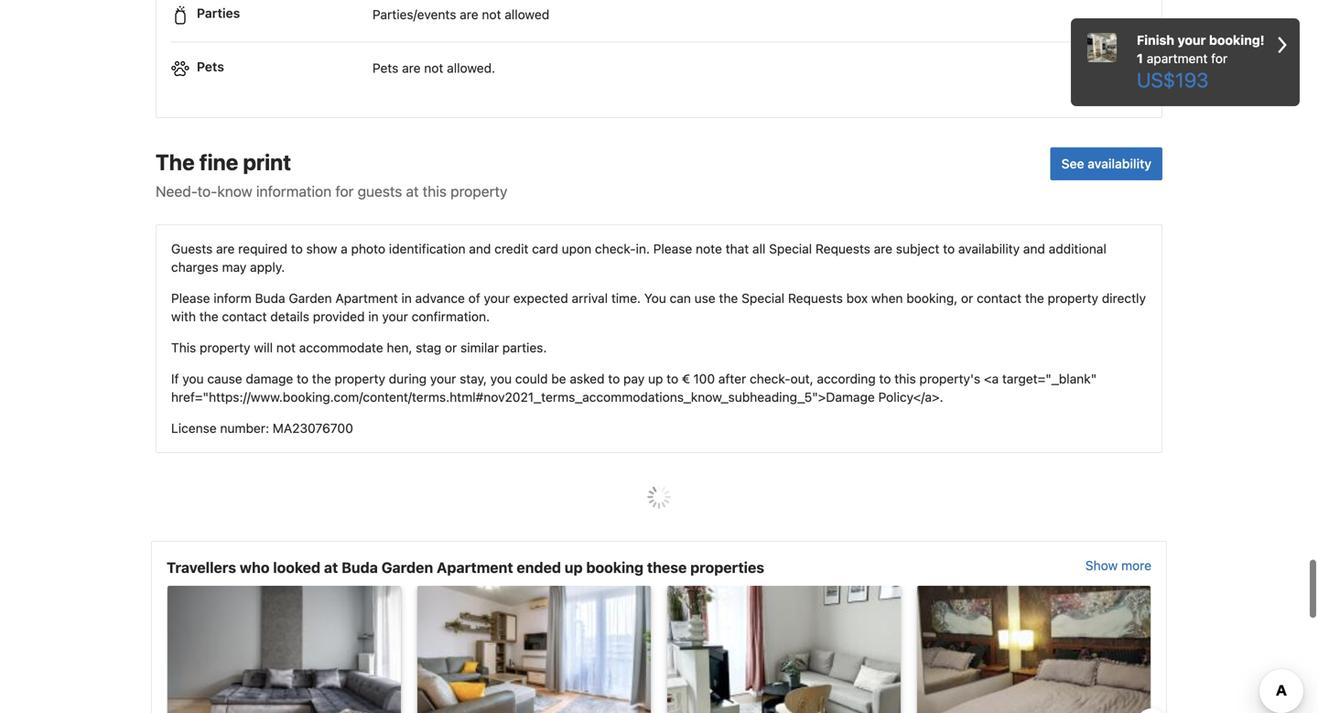 Task type: vqa. For each thing, say whether or not it's contained in the screenshot.
the extended to the top
no



Task type: describe. For each thing, give the bounding box(es) containing it.
garden up cost
[[537, 553, 589, 570]]

for inside the fine print need-to-know information for guests at this property
[[335, 183, 354, 200]]

not for allowed.
[[424, 61, 444, 76]]

requests inside the 'please inform buda garden apartment in advance of your expected arrival time. you can use the special requests box when booking, or contact the property directly with the contact details provided in your confirmation.'
[[788, 291, 843, 306]]

how for how many bedrooms does buda garden apartment have?
[[423, 657, 455, 674]]

all
[[753, 241, 766, 256]]

from
[[672, 553, 706, 570]]

is buda garden apartment popular with families? button
[[408, 484, 1162, 535]]

1
[[1137, 51, 1144, 66]]

information
[[256, 183, 332, 200]]

<a
[[984, 371, 999, 386]]

according
[[817, 371, 876, 386]]

families?
[[706, 500, 770, 518]]

to right up
[[667, 371, 679, 386]]

popular
[[614, 500, 669, 518]]

buda inside 'dropdown button'
[[439, 500, 475, 518]]

guests
[[171, 241, 213, 256]]

out,
[[791, 371, 814, 386]]

could
[[515, 371, 548, 386]]

arrival
[[572, 291, 608, 306]]

guests are required to show a photo identification and credit card upon check-in. please note that all special requests are subject to availability and additional charges may apply.
[[171, 241, 1107, 275]]

damage
[[246, 371, 293, 386]]

stay
[[605, 605, 635, 622]]

apartment inside 'how far is buda garden apartment from the centre of budapest?' dropdown button
[[592, 553, 669, 570]]

at inside dropdown button
[[639, 605, 653, 622]]

have?
[[789, 657, 831, 674]]

a
[[341, 241, 348, 256]]

buda inside dropdown button
[[656, 605, 693, 622]]

finish
[[1137, 33, 1175, 48]]

1 vertical spatial contact
[[222, 309, 267, 324]]

expected
[[514, 291, 568, 306]]

property inside the fine print need-to-know information for guests at this property
[[451, 183, 508, 200]]

much
[[458, 605, 498, 622]]

pay
[[624, 371, 645, 386]]

is
[[423, 500, 435, 518]]

can
[[670, 291, 691, 306]]

after
[[719, 371, 746, 386]]

bedrooms
[[501, 657, 573, 674]]

parties.
[[503, 340, 547, 355]]

the fine print need-to-know information for guests at this property
[[156, 149, 508, 200]]

time.
[[612, 291, 641, 306]]

parties/events are not allowed
[[373, 7, 550, 22]]

or inside the 'please inform buda garden apartment in advance of your expected arrival time. you can use the special requests box when booking, or contact the property directly with the contact details provided in your confirmation.'
[[961, 291, 974, 306]]

please inside guests are required to show a photo identification and credit card upon check-in. please note that all special requests are subject to availability and additional charges may apply.
[[653, 241, 692, 256]]

that
[[726, 241, 749, 256]]

hen,
[[387, 340, 412, 355]]

apply.
[[250, 260, 285, 275]]

print
[[243, 149, 291, 175]]

be
[[551, 371, 566, 386]]

centre
[[736, 553, 782, 570]]

does inside dropdown button
[[501, 605, 536, 622]]

stay,
[[460, 371, 487, 386]]

will
[[254, 340, 273, 355]]

pets for pets are not allowed.
[[373, 61, 399, 76]]

if you cause damage to the property during your stay, you could be asked to pay up to € 100 after check-out, according to this property's <a target="_blank" href="https://www.booking.com/content/terms.html#nov2021_terms_accommodations_know_subheading_5">damage policy</a>.
[[171, 371, 1097, 405]]

faqs
[[185, 517, 239, 543]]

confirmation.
[[412, 309, 490, 324]]

with inside 'dropdown button'
[[672, 500, 703, 518]]

note
[[696, 241, 722, 256]]

see
[[1062, 156, 1085, 171]]

please inform buda garden apartment in advance of your expected arrival time. you can use the special requests box when booking, or contact the property directly with the contact details provided in your confirmation.
[[171, 291, 1146, 324]]

availability inside button
[[1088, 156, 1152, 171]]

to-
[[197, 183, 217, 200]]

inform
[[214, 291, 252, 306]]

details
[[270, 309, 310, 324]]

cause
[[207, 371, 242, 386]]

availability inside guests are required to show a photo identification and credit card upon check-in. please note that all special requests are subject to availability and additional charges may apply.
[[959, 241, 1020, 256]]

if
[[171, 371, 179, 386]]

is
[[482, 553, 494, 570]]

see availability
[[1062, 156, 1152, 171]]

know
[[217, 183, 252, 200]]

pets for pets
[[197, 59, 224, 74]]

up
[[648, 371, 663, 386]]

provided
[[313, 309, 365, 324]]

for inside finish your booking! 1 apartment for us$193
[[1212, 51, 1228, 66]]

to inside dropdown button
[[587, 605, 601, 622]]

allowed
[[505, 7, 550, 22]]

not for allowed
[[482, 7, 501, 22]]

finish your booking! 1 apartment for us$193
[[1137, 33, 1265, 92]]

your left expected
[[484, 291, 510, 306]]

budapest?
[[804, 553, 879, 570]]

this property will not accommodate hen, stag or similar parties.
[[171, 340, 547, 355]]

about
[[244, 517, 303, 543]]

at inside the fine print need-to-know information for guests at this property
[[406, 183, 419, 200]]

booking!
[[1209, 33, 1265, 48]]

2 and from the left
[[1024, 241, 1046, 256]]

show
[[306, 241, 337, 256]]

card
[[532, 241, 558, 256]]

€ 100
[[682, 371, 715, 386]]

upon
[[562, 241, 592, 256]]

to right damage at the left of page
[[297, 371, 309, 386]]

special inside the 'please inform buda garden apartment in advance of your expected arrival time. you can use the special requests box when booking, or contact the property directly with the contact details provided in your confirmation.'
[[742, 291, 785, 306]]

the right the use
[[719, 291, 738, 306]]

required
[[238, 241, 288, 256]]

us$193
[[1137, 68, 1209, 92]]

special inside guests are required to show a photo identification and credit card upon check-in. please note that all special requests are subject to availability and additional charges may apply.
[[769, 241, 812, 256]]

please inside the 'please inform buda garden apartment in advance of your expected arrival time. you can use the special requests box when booking, or contact the property directly with the contact details provided in your confirmation.'
[[171, 291, 210, 306]]

identification
[[389, 241, 466, 256]]

the inside 'how far is buda garden apartment from the centre of budapest?' dropdown button
[[709, 553, 733, 570]]

how many bedrooms does buda garden apartment have? button
[[408, 640, 1162, 691]]

parties
[[197, 6, 240, 21]]

check- inside guests are required to show a photo identification and credit card upon check-in. please note that all special requests are subject to availability and additional charges may apply.
[[595, 241, 636, 256]]

are for guests
[[216, 241, 235, 256]]

faqs about buda garden apartment
[[185, 517, 375, 572]]



Task type: locate. For each thing, give the bounding box(es) containing it.
of
[[469, 291, 480, 306], [786, 553, 800, 570]]

fine
[[199, 149, 238, 175]]

2 vertical spatial how
[[423, 657, 455, 674]]

garden inside dropdown button
[[696, 605, 748, 622]]

property up cause
[[200, 340, 250, 355]]

property's
[[920, 371, 981, 386]]

accommodate
[[299, 340, 383, 355]]

href="https://www.booking.com/content/terms.html#nov2021_terms_accommodations_know_subheading_5">damage
[[171, 390, 875, 405]]

0 vertical spatial at
[[406, 183, 419, 200]]

2 you from the left
[[491, 371, 512, 386]]

1 you from the left
[[182, 371, 204, 386]]

requests inside guests are required to show a photo identification and credit card upon check-in. please note that all special requests are subject to availability and additional charges may apply.
[[816, 241, 871, 256]]

to
[[291, 241, 303, 256], [943, 241, 955, 256], [297, 371, 309, 386], [608, 371, 620, 386], [667, 371, 679, 386], [879, 371, 891, 386], [587, 605, 601, 622]]

booking,
[[907, 291, 958, 306]]

1 vertical spatial for
[[335, 183, 354, 200]]

1 vertical spatial requests
[[788, 291, 843, 306]]

the down accommodate
[[312, 371, 331, 386]]

parties/events
[[373, 7, 456, 22]]

0 vertical spatial this
[[423, 183, 447, 200]]

are for pets
[[402, 61, 421, 76]]

1 vertical spatial with
[[672, 500, 703, 518]]

check- right upon
[[595, 241, 636, 256]]

does right bedrooms
[[576, 657, 611, 674]]

1 vertical spatial in
[[368, 309, 379, 324]]

at right stay
[[639, 605, 653, 622]]

property down this property will not accommodate hen, stag or similar parties.
[[335, 371, 385, 386]]

please down charges
[[171, 291, 210, 306]]

apartment left have?
[[709, 657, 786, 674]]

1 horizontal spatial of
[[786, 553, 800, 570]]

of inside the 'please inform buda garden apartment in advance of your expected arrival time. you can use the special requests box when booking, or contact the property directly with the contact details provided in your confirmation.'
[[469, 291, 480, 306]]

in left advance
[[402, 291, 412, 306]]

1 horizontal spatial or
[[961, 291, 974, 306]]

0 vertical spatial contact
[[977, 291, 1022, 306]]

contact
[[977, 291, 1022, 306], [222, 309, 267, 324]]

contact right the booking,
[[977, 291, 1022, 306]]

garden down faqs
[[185, 547, 260, 572]]

1 vertical spatial of
[[786, 553, 800, 570]]

this right guests
[[423, 183, 447, 200]]

1 horizontal spatial with
[[672, 500, 703, 518]]

requests up box
[[816, 241, 871, 256]]

not left allowed.
[[424, 61, 444, 76]]

0 vertical spatial or
[[961, 291, 974, 306]]

how inside dropdown button
[[423, 605, 455, 622]]

advance
[[415, 291, 465, 306]]

directly
[[1102, 291, 1146, 306]]

1 vertical spatial or
[[445, 340, 457, 355]]

not left allowed
[[482, 7, 501, 22]]

this
[[423, 183, 447, 200], [895, 371, 916, 386]]

your inside if you cause damage to the property during your stay, you could be asked to pay up to € 100 after check-out, according to this property's <a target="_blank" href="https://www.booking.com/content/terms.html#nov2021_terms_accommodations_know_subheading_5">damage policy</a>.
[[430, 371, 456, 386]]

special down 'all'
[[742, 291, 785, 306]]

you right if
[[182, 371, 204, 386]]

0 horizontal spatial at
[[406, 183, 419, 200]]

0 vertical spatial does
[[501, 605, 536, 622]]

this
[[171, 340, 196, 355]]

1 vertical spatial check-
[[750, 371, 791, 386]]

or
[[961, 291, 974, 306], [445, 340, 457, 355]]

check- right after
[[750, 371, 791, 386]]

0 horizontal spatial not
[[276, 340, 296, 355]]

when
[[872, 291, 903, 306]]

it
[[539, 605, 549, 622]]

how left much
[[423, 605, 455, 622]]

stag
[[416, 340, 442, 355]]

the down the inform
[[199, 309, 219, 324]]

0 horizontal spatial this
[[423, 183, 447, 200]]

2 how from the top
[[423, 605, 455, 622]]

1 vertical spatial how
[[423, 605, 455, 622]]

property down additional
[[1048, 291, 1099, 306]]

0 vertical spatial with
[[171, 309, 196, 324]]

0 horizontal spatial or
[[445, 340, 457, 355]]

check-
[[595, 241, 636, 256], [750, 371, 791, 386]]

does inside dropdown button
[[576, 657, 611, 674]]

0 vertical spatial availability
[[1088, 156, 1152, 171]]

contact down the inform
[[222, 309, 267, 324]]

or right the stag
[[445, 340, 457, 355]]

is buda garden apartment popular with families?
[[423, 500, 770, 518]]

1 vertical spatial does
[[576, 657, 611, 674]]

apartment up how much does it cost to stay at buda garden apartment?
[[592, 553, 669, 570]]

you
[[182, 371, 204, 386], [491, 371, 512, 386]]

garden down how much does it cost to stay at buda garden apartment?
[[654, 657, 706, 674]]

1 horizontal spatial please
[[653, 241, 692, 256]]

0 horizontal spatial and
[[469, 241, 491, 256]]

1 horizontal spatial availability
[[1088, 156, 1152, 171]]

for
[[1212, 51, 1228, 66], [335, 183, 354, 200]]

allowed.
[[447, 61, 495, 76]]

special
[[769, 241, 812, 256], [742, 291, 785, 306]]

how many bedrooms does buda garden apartment have?
[[423, 657, 831, 674]]

1 vertical spatial at
[[639, 605, 653, 622]]

1 vertical spatial availability
[[959, 241, 1020, 256]]

availability
[[1088, 156, 1152, 171], [959, 241, 1020, 256]]

does left it
[[501, 605, 536, 622]]

this up "policy</a>."
[[895, 371, 916, 386]]

in up this property will not accommodate hen, stag or similar parties.
[[368, 309, 379, 324]]

buda
[[255, 291, 285, 306], [439, 500, 475, 518], [308, 517, 361, 543], [497, 553, 533, 570], [656, 605, 693, 622], [614, 657, 650, 674]]

apartment down about
[[265, 547, 375, 572]]

apartment inside how many bedrooms does buda garden apartment have? dropdown button
[[709, 657, 786, 674]]

the right the from
[[709, 553, 733, 570]]

how for how much does it cost to stay at buda garden apartment?
[[423, 605, 455, 622]]

policy</a>.
[[879, 390, 944, 405]]

to left show
[[291, 241, 303, 256]]

0 horizontal spatial of
[[469, 291, 480, 306]]

and left credit
[[469, 241, 491, 256]]

0 horizontal spatial pets
[[197, 59, 224, 74]]

1 horizontal spatial this
[[895, 371, 916, 386]]

garden down the from
[[696, 605, 748, 622]]

1 vertical spatial this
[[895, 371, 916, 386]]

you
[[644, 291, 666, 306]]

apartment inside the 'please inform buda garden apartment in advance of your expected arrival time. you can use the special requests box when booking, or contact the property directly with the contact details provided in your confirmation.'
[[335, 291, 398, 306]]

0 horizontal spatial contact
[[222, 309, 267, 324]]

0 horizontal spatial you
[[182, 371, 204, 386]]

pets
[[197, 59, 224, 74], [373, 61, 399, 76]]

how much does it cost to stay at buda garden apartment?
[[423, 605, 836, 622]]

your inside finish your booking! 1 apartment for us$193
[[1178, 33, 1206, 48]]

accordion control element
[[407, 483, 1163, 713]]

this inside the fine print need-to-know information for guests at this property
[[423, 183, 447, 200]]

0 vertical spatial of
[[469, 291, 480, 306]]

you right stay,
[[491, 371, 512, 386]]

1 horizontal spatial check-
[[750, 371, 791, 386]]

cost
[[553, 605, 583, 622]]

1 horizontal spatial does
[[576, 657, 611, 674]]

are up allowed.
[[460, 7, 479, 22]]

to up "policy</a>."
[[879, 371, 891, 386]]

photo
[[351, 241, 386, 256]]

how for how far is buda garden apartment from the centre of budapest?
[[423, 553, 455, 570]]

with inside the 'please inform buda garden apartment in advance of your expected arrival time. you can use the special requests box when booking, or contact the property directly with the contact details provided in your confirmation.'
[[171, 309, 196, 324]]

property inside if you cause damage to the property during your stay, you could be asked to pay up to € 100 after check-out, according to this property's <a target="_blank" href="https://www.booking.com/content/terms.html#nov2021_terms_accommodations_know_subheading_5">damage policy</a>.
[[335, 371, 385, 386]]

0 horizontal spatial please
[[171, 291, 210, 306]]

1 horizontal spatial and
[[1024, 241, 1046, 256]]

1 horizontal spatial for
[[1212, 51, 1228, 66]]

2 vertical spatial not
[[276, 340, 296, 355]]

1 horizontal spatial pets
[[373, 61, 399, 76]]

number:
[[220, 421, 269, 436]]

availability right the see
[[1088, 156, 1152, 171]]

additional
[[1049, 241, 1107, 256]]

property
[[451, 183, 508, 200], [1048, 291, 1099, 306], [200, 340, 250, 355], [335, 371, 385, 386]]

similar
[[461, 340, 499, 355]]

0 horizontal spatial does
[[501, 605, 536, 622]]

0 vertical spatial in
[[402, 291, 412, 306]]

with
[[171, 309, 196, 324], [672, 500, 703, 518]]

of inside dropdown button
[[786, 553, 800, 570]]

1 horizontal spatial contact
[[977, 291, 1022, 306]]

and left additional
[[1024, 241, 1046, 256]]

your
[[1178, 33, 1206, 48], [484, 291, 510, 306], [382, 309, 408, 324], [430, 371, 456, 386]]

your up hen,
[[382, 309, 408, 324]]

property inside the 'please inform buda garden apartment in advance of your expected arrival time. you can use the special requests box when booking, or contact the property directly with the contact details provided in your confirmation.'
[[1048, 291, 1099, 306]]

your up apartment at right
[[1178, 33, 1206, 48]]

need-
[[156, 183, 197, 200]]

this inside if you cause damage to the property during your stay, you could be asked to pay up to € 100 after check-out, according to this property's <a target="_blank" href="https://www.booking.com/content/terms.html#nov2021_terms_accommodations_know_subheading_5">damage policy</a>.
[[895, 371, 916, 386]]

far
[[458, 553, 478, 570]]

2 horizontal spatial not
[[482, 7, 501, 22]]

the
[[719, 291, 738, 306], [1025, 291, 1044, 306], [199, 309, 219, 324], [312, 371, 331, 386], [709, 553, 733, 570]]

buda inside 'faqs about buda garden apartment'
[[308, 517, 361, 543]]

to right "subject"
[[943, 241, 955, 256]]

pets down 'parties/events'
[[373, 61, 399, 76]]

check- inside if you cause damage to the property during your stay, you could be asked to pay up to € 100 after check-out, according to this property's <a target="_blank" href="https://www.booking.com/content/terms.html#nov2021_terms_accommodations_know_subheading_5">damage policy</a>.
[[750, 371, 791, 386]]

1 horizontal spatial at
[[639, 605, 653, 622]]

box
[[847, 291, 868, 306]]

1 vertical spatial please
[[171, 291, 210, 306]]

apartment up 'provided'
[[335, 291, 398, 306]]

0 vertical spatial not
[[482, 7, 501, 22]]

are down 'parties/events'
[[402, 61, 421, 76]]

to left the pay
[[608, 371, 620, 386]]

requests left box
[[788, 291, 843, 306]]

1 vertical spatial special
[[742, 291, 785, 306]]

1 vertical spatial not
[[424, 61, 444, 76]]

0 vertical spatial please
[[653, 241, 692, 256]]

with up "this"
[[171, 309, 196, 324]]

0 horizontal spatial availability
[[959, 241, 1020, 256]]

to left stay
[[587, 605, 601, 622]]

0 horizontal spatial check-
[[595, 241, 636, 256]]

apartment
[[335, 291, 398, 306], [534, 500, 611, 518], [265, 547, 375, 572], [592, 553, 669, 570], [709, 657, 786, 674]]

1 and from the left
[[469, 241, 491, 256]]

the up the target="_blank"
[[1025, 291, 1044, 306]]

for left guests
[[335, 183, 354, 200]]

garden up is
[[479, 500, 530, 518]]

garden inside 'faqs about buda garden apartment'
[[185, 547, 260, 572]]

asked
[[570, 371, 605, 386]]

garden inside the 'please inform buda garden apartment in advance of your expected arrival time. you can use the special requests box when booking, or contact the property directly with the contact details provided in your confirmation.'
[[289, 291, 332, 306]]

0 horizontal spatial for
[[335, 183, 354, 200]]

apartment inside 'faqs about buda garden apartment'
[[265, 547, 375, 572]]

the
[[156, 149, 195, 175]]

3 how from the top
[[423, 657, 455, 674]]

for down 'booking!'
[[1212, 51, 1228, 66]]

subject
[[896, 241, 940, 256]]

apartment
[[1147, 51, 1208, 66]]

apartment?
[[751, 605, 836, 622]]

pets down parties
[[197, 59, 224, 74]]

0 vertical spatial for
[[1212, 51, 1228, 66]]

garden up details
[[289, 291, 332, 306]]

1 horizontal spatial you
[[491, 371, 512, 386]]

charges
[[171, 260, 219, 275]]

are for parties/events
[[460, 7, 479, 22]]

apartment inside is buda garden apartment popular with families? 'dropdown button'
[[534, 500, 611, 518]]

the inside if you cause damage to the property during your stay, you could be asked to pay up to € 100 after check-out, according to this property's <a target="_blank" href="https://www.booking.com/content/terms.html#nov2021_terms_accommodations_know_subheading_5">damage policy</a>.
[[312, 371, 331, 386]]

how left many
[[423, 657, 455, 674]]

0 vertical spatial check-
[[595, 241, 636, 256]]

during
[[389, 371, 427, 386]]

0 horizontal spatial with
[[171, 309, 196, 324]]

requests
[[816, 241, 871, 256], [788, 291, 843, 306]]

at right guests
[[406, 183, 419, 200]]

1 horizontal spatial in
[[402, 291, 412, 306]]

availability right "subject"
[[959, 241, 1020, 256]]

how
[[423, 553, 455, 570], [423, 605, 455, 622], [423, 657, 455, 674]]

of right centre
[[786, 553, 800, 570]]

how far is buda garden apartment from the centre of budapest?
[[423, 553, 879, 570]]

your left stay,
[[430, 371, 456, 386]]

please right in.
[[653, 241, 692, 256]]

use
[[695, 291, 716, 306]]

special right 'all'
[[769, 241, 812, 256]]

license number: ma23076700
[[171, 421, 353, 436]]

0 vertical spatial how
[[423, 553, 455, 570]]

does
[[501, 605, 536, 622], [576, 657, 611, 674]]

or right the booking,
[[961, 291, 974, 306]]

1 horizontal spatial not
[[424, 61, 444, 76]]

0 vertical spatial requests
[[816, 241, 871, 256]]

license
[[171, 421, 217, 436]]

buda inside the 'please inform buda garden apartment in advance of your expected arrival time. you can use the special requests box when booking, or contact the property directly with the contact details provided in your confirmation.'
[[255, 291, 285, 306]]

property up credit
[[451, 183, 508, 200]]

many
[[458, 657, 497, 674]]

rightchevron image
[[1278, 31, 1287, 59]]

of up confirmation.
[[469, 291, 480, 306]]

target="_blank"
[[1003, 371, 1097, 386]]

are left "subject"
[[874, 241, 893, 256]]

are
[[460, 7, 479, 22], [402, 61, 421, 76], [216, 241, 235, 256], [874, 241, 893, 256]]

are up may
[[216, 241, 235, 256]]

0 horizontal spatial in
[[368, 309, 379, 324]]

garden inside 'dropdown button'
[[479, 500, 530, 518]]

how much does it cost to stay at buda garden apartment? button
[[408, 588, 1162, 639]]

with right popular
[[672, 500, 703, 518]]

pets are not allowed.
[[373, 61, 495, 76]]

0 vertical spatial special
[[769, 241, 812, 256]]

not right will
[[276, 340, 296, 355]]

apartment left popular
[[534, 500, 611, 518]]

1 how from the top
[[423, 553, 455, 570]]

how left 'far'
[[423, 553, 455, 570]]



